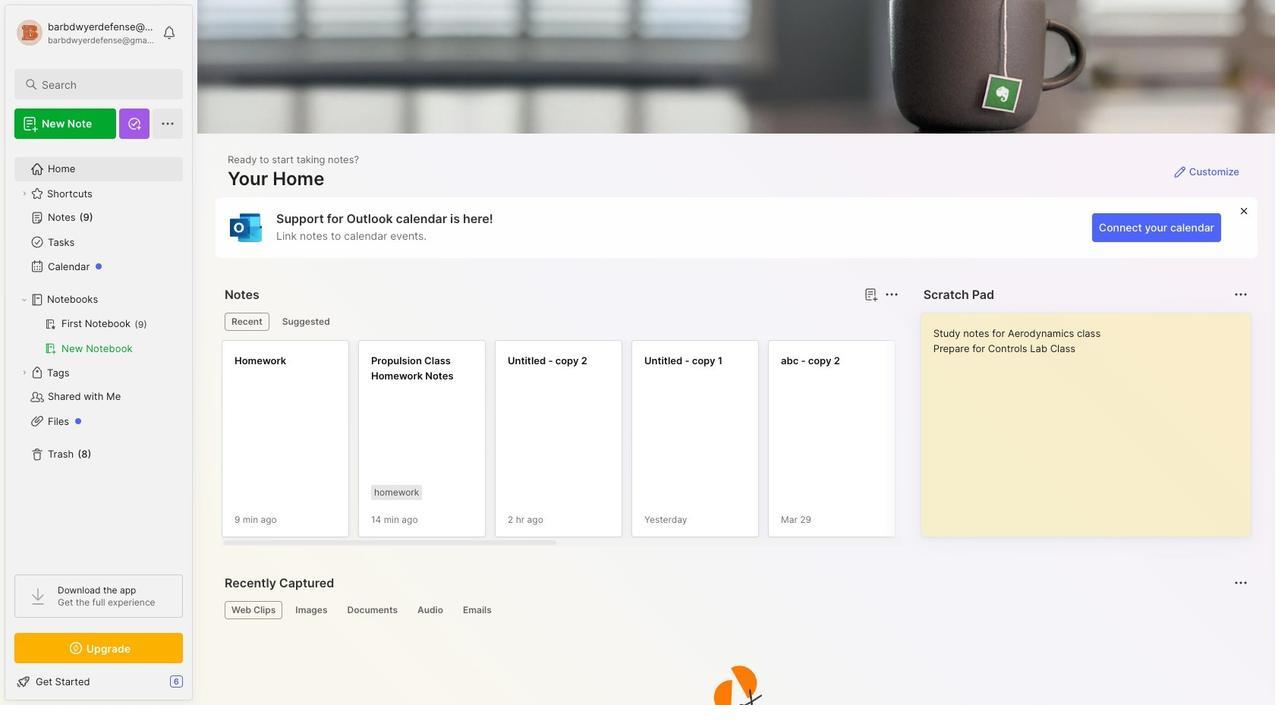 Task type: describe. For each thing, give the bounding box(es) containing it.
group inside main element
[[14, 312, 182, 361]]

Start writing… text field
[[934, 314, 1251, 525]]

tree inside main element
[[5, 148, 192, 561]]

1 tab list from the top
[[225, 313, 897, 331]]

expand tags image
[[20, 368, 29, 377]]

expand notebooks image
[[20, 295, 29, 305]]



Task type: vqa. For each thing, say whether or not it's contained in the screenshot.
Expand Notebooks image on the top left of page
yes



Task type: locate. For each thing, give the bounding box(es) containing it.
Account field
[[14, 17, 155, 48]]

2 tab list from the top
[[225, 601, 1246, 620]]

tree
[[5, 148, 192, 561]]

0 vertical spatial tab list
[[225, 313, 897, 331]]

row group
[[222, 340, 1276, 547]]

More actions field
[[881, 284, 903, 305], [1231, 284, 1252, 305], [1231, 573, 1252, 594]]

1 vertical spatial tab list
[[225, 601, 1246, 620]]

main element
[[0, 0, 197, 706]]

tab list
[[225, 313, 897, 331], [225, 601, 1246, 620]]

group
[[14, 312, 182, 361]]

more actions image
[[883, 286, 901, 304], [1233, 286, 1251, 304], [1233, 574, 1251, 592]]

Search text field
[[42, 77, 169, 92]]

None search field
[[42, 75, 169, 93]]

none search field inside main element
[[42, 75, 169, 93]]

tab
[[225, 313, 269, 331], [275, 313, 337, 331], [225, 601, 283, 620], [289, 601, 335, 620], [341, 601, 405, 620], [411, 601, 450, 620], [456, 601, 499, 620]]



